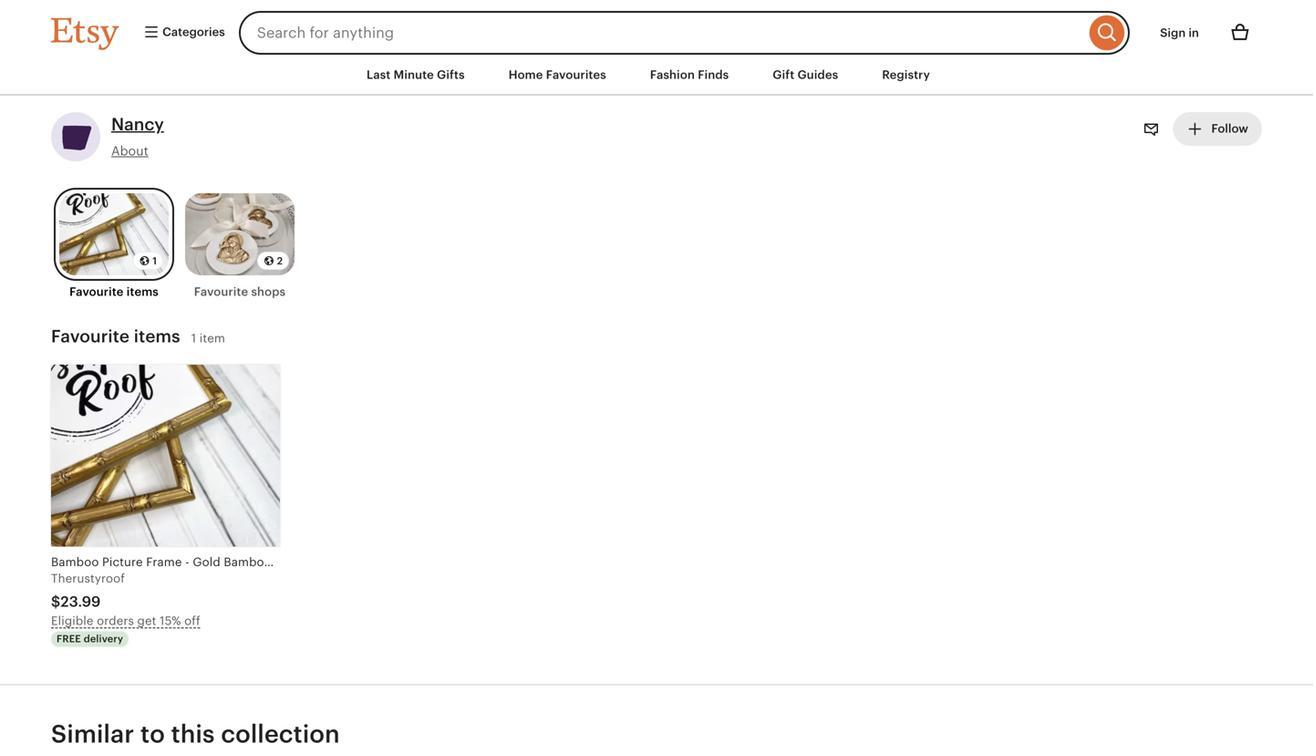 Task type: locate. For each thing, give the bounding box(es) containing it.
nancy button
[[111, 112, 164, 137]]

shops
[[251, 285, 286, 299]]

23.99
[[60, 594, 101, 610]]

minute
[[394, 68, 434, 82]]

about button
[[111, 142, 149, 160]]

follow
[[1209, 122, 1249, 136]]

banner containing categories
[[18, 0, 1296, 55]]

favourite for 2
[[194, 285, 248, 299]]

sign in button
[[1147, 16, 1213, 49]]

therustyroof $ 23.99 eligible orders get 15% off free delivery
[[51, 572, 201, 645]]

favourite items
[[69, 285, 159, 299], [51, 327, 180, 346]]

0 vertical spatial items
[[127, 285, 159, 299]]

items
[[127, 285, 159, 299], [134, 327, 180, 346]]

categories button
[[130, 16, 233, 49]]

fashion finds link
[[637, 58, 743, 91]]

favourite
[[69, 285, 124, 299], [194, 285, 248, 299], [51, 327, 130, 346]]

sign
[[1161, 26, 1186, 40]]

1 for 1 item
[[191, 331, 196, 345]]

0 vertical spatial 1
[[153, 256, 157, 267]]

1 for 1
[[153, 256, 157, 267]]

item
[[200, 331, 225, 345]]

1 vertical spatial 1
[[191, 331, 196, 345]]

$
[[51, 594, 60, 610]]

gift guides link
[[759, 58, 852, 91]]

sign in
[[1161, 26, 1200, 40]]

1 horizontal spatial 1
[[191, 331, 196, 345]]

menu bar containing last minute gifts
[[18, 55, 1296, 96]]

about
[[111, 144, 149, 158]]

1
[[153, 256, 157, 267], [191, 331, 196, 345]]

delivery
[[84, 634, 123, 645]]

None search field
[[239, 11, 1131, 55]]

0 horizontal spatial 1
[[153, 256, 157, 267]]

registry link
[[869, 58, 944, 91]]

eligible orders get 15% off button
[[51, 612, 280, 630]]

home favourites link
[[495, 58, 620, 91]]

2
[[277, 256, 283, 267]]

gift guides
[[773, 68, 839, 82]]

home favourites
[[509, 68, 607, 82]]

categories
[[160, 25, 225, 39]]

menu bar
[[18, 55, 1296, 96]]

get
[[137, 614, 157, 628]]

eligible
[[51, 614, 94, 628]]

15%
[[160, 614, 181, 628]]

favourite for 1
[[69, 285, 124, 299]]

1 vertical spatial favourite items
[[51, 327, 180, 346]]

last minute gifts link
[[353, 58, 479, 91]]

banner
[[18, 0, 1296, 55]]

gift
[[773, 68, 795, 82]]



Task type: vqa. For each thing, say whether or not it's contained in the screenshot.
Follow in the top right of the page
yes



Task type: describe. For each thing, give the bounding box(es) containing it.
guides
[[798, 68, 839, 82]]

last
[[367, 68, 391, 82]]

orders
[[97, 614, 134, 628]]

home
[[509, 68, 543, 82]]

fashion finds
[[650, 68, 729, 82]]

last minute gifts
[[367, 68, 465, 82]]

0 vertical spatial favourite items
[[69, 285, 159, 299]]

registry
[[883, 68, 931, 82]]

1 item
[[191, 331, 225, 345]]

none search field inside banner
[[239, 11, 1131, 55]]

1 vertical spatial items
[[134, 327, 180, 346]]

off
[[184, 614, 201, 628]]

in
[[1189, 26, 1200, 40]]

finds
[[698, 68, 729, 82]]

therustyroof
[[51, 572, 125, 586]]

nancy
[[111, 115, 164, 134]]

favourite shops
[[194, 285, 286, 299]]

bamboo picture frame - gold bamboo- antique gold bamboo - 8x10 - 5x7 - 11x14 - 16x20 hanging frame - choose your size- old world frames image
[[51, 365, 280, 547]]

Search for anything text field
[[239, 11, 1086, 55]]

gifts
[[437, 68, 465, 82]]

free
[[57, 634, 81, 645]]

fashion
[[650, 68, 695, 82]]

follow link
[[1174, 112, 1263, 146]]

favourites
[[546, 68, 607, 82]]



